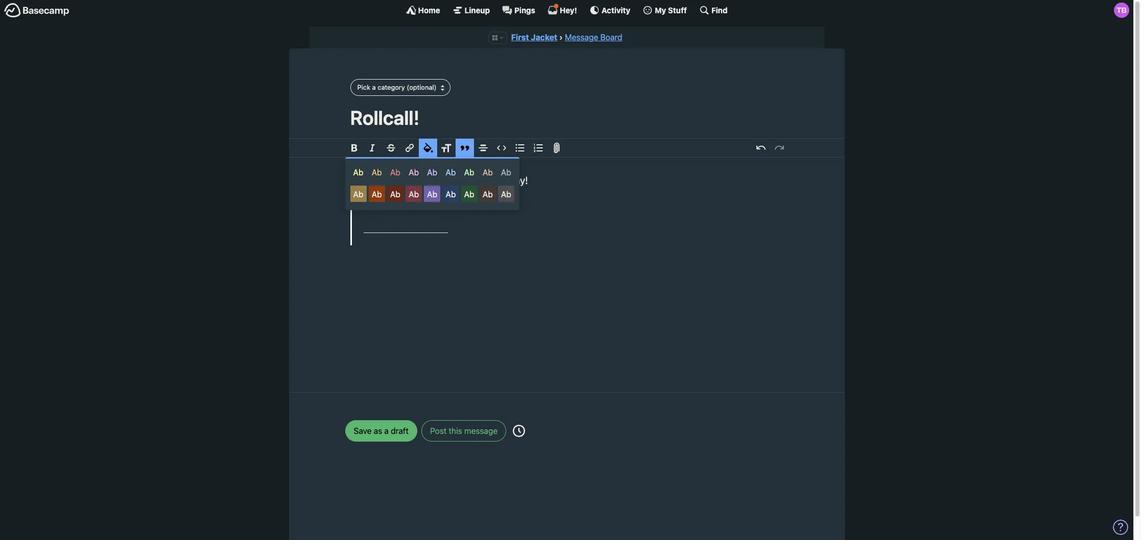 Task type: describe. For each thing, give the bounding box(es) containing it.
let's
[[421, 175, 443, 186]]

pings
[[514, 5, 535, 15]]

home
[[418, 5, 440, 15]]

save as a draft
[[354, 427, 409, 436]]

first jacket link
[[511, 33, 557, 42]]

Write away… text field
[[319, 158, 814, 380]]

this
[[449, 427, 462, 436]]

type
[[364, 188, 392, 203]]

›
[[559, 33, 563, 42]]

home link
[[406, 5, 440, 15]]

pick a category (optional) button
[[350, 79, 450, 96]]

post
[[430, 427, 447, 436]]

board
[[600, 33, 622, 42]]

Type a title… text field
[[350, 106, 783, 129]]

first
[[511, 33, 529, 42]]

(optional)
[[407, 83, 437, 91]]

my
[[655, 5, 666, 15]]

hello everyone! let's do a roll call today!
[[350, 175, 528, 186]]

pick a category (optional)
[[357, 83, 437, 91]]

hey! button
[[548, 4, 577, 15]]

message
[[464, 427, 498, 436]]

hello
[[350, 175, 373, 186]]

a inside "text box"
[[459, 175, 465, 186]]

a inside button
[[384, 427, 389, 436]]

as
[[374, 427, 382, 436]]

my stuff button
[[643, 5, 687, 15]]

activity
[[602, 5, 630, 15]]

find button
[[699, 5, 728, 15]]

switch accounts image
[[4, 3, 69, 18]]

my stuff
[[655, 5, 687, 15]]

schedule this to post later image
[[513, 425, 525, 438]]

tyler black image
[[1114, 3, 1129, 18]]

:)
[[505, 188, 513, 203]]

message
[[565, 33, 598, 42]]

first jacket
[[511, 33, 557, 42]]

find
[[711, 5, 728, 15]]

your
[[394, 188, 419, 203]]



Task type: vqa. For each thing, say whether or not it's contained in the screenshot.
topmost Terry Turtle image
no



Task type: locate. For each thing, give the bounding box(es) containing it.
1 horizontal spatial a
[[384, 427, 389, 436]]

0 vertical spatial a
[[372, 83, 376, 91]]

hey!
[[560, 5, 577, 15]]

a right do
[[459, 175, 465, 186]]

category
[[378, 83, 405, 91]]

type your name out here :)
[[364, 188, 513, 203]]

lineup link
[[452, 5, 490, 15]]

call
[[483, 175, 498, 186]]

jacket
[[531, 33, 557, 42]]

a right as
[[384, 427, 389, 436]]

everyone!
[[375, 175, 419, 186]]

main element
[[0, 0, 1133, 20]]

post this message button
[[421, 421, 506, 442]]

1 vertical spatial a
[[459, 175, 465, 186]]

a inside button
[[372, 83, 376, 91]]

save as a draft button
[[345, 421, 417, 442]]

today!
[[500, 175, 528, 186]]

2 vertical spatial a
[[384, 427, 389, 436]]

a right 'pick'
[[372, 83, 376, 91]]

pings button
[[502, 5, 535, 15]]

stuff
[[668, 5, 687, 15]]

here
[[477, 188, 503, 203]]

name
[[422, 188, 453, 203]]

out
[[456, 188, 475, 203]]

0 horizontal spatial a
[[372, 83, 376, 91]]

pick
[[357, 83, 370, 91]]

draft
[[391, 427, 409, 436]]

post this message
[[430, 427, 498, 436]]

roll
[[467, 175, 480, 186]]

activity link
[[589, 5, 630, 15]]

message board link
[[565, 33, 622, 42]]

› message board
[[559, 33, 622, 42]]

lineup
[[465, 5, 490, 15]]

a
[[372, 83, 376, 91], [459, 175, 465, 186], [384, 427, 389, 436]]

save
[[354, 427, 372, 436]]

do
[[445, 175, 457, 186]]

2 horizontal spatial a
[[459, 175, 465, 186]]



